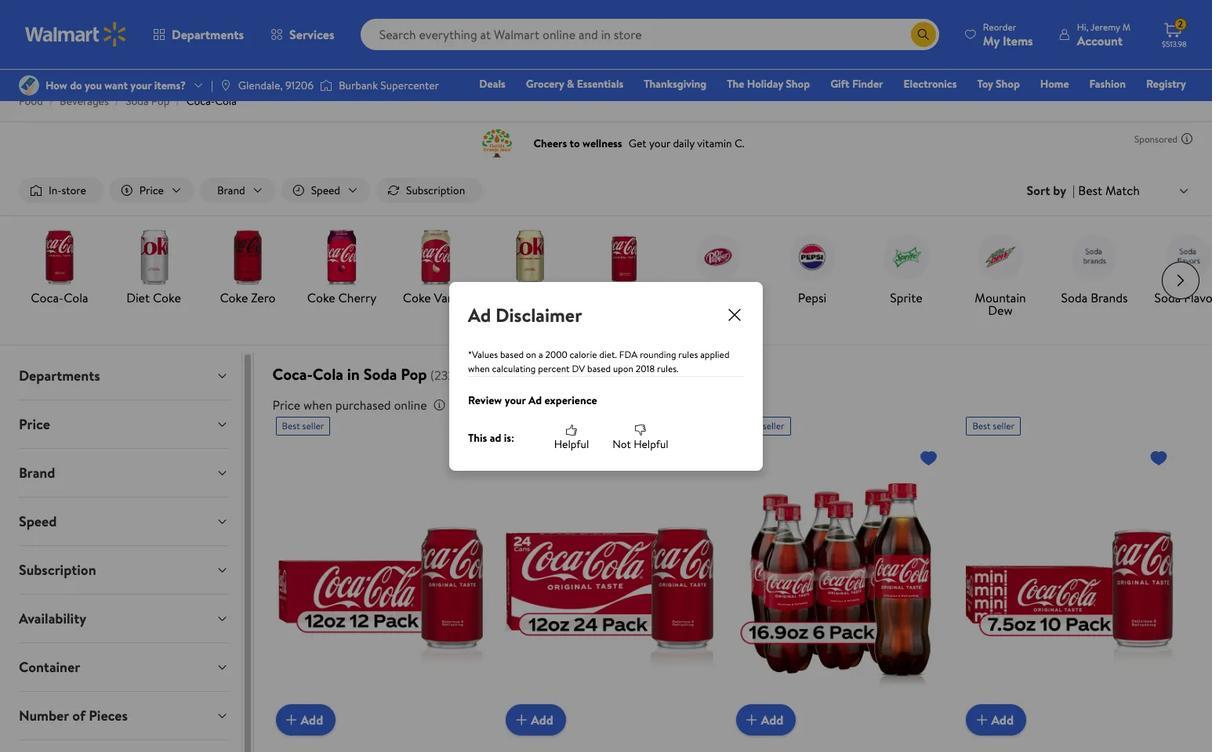 Task type: locate. For each thing, give the bounding box(es) containing it.
/ left "soda pop" link
[[115, 93, 119, 109]]

dew
[[988, 302, 1013, 319]]

1 tab from the top
[[6, 352, 241, 400]]

1 horizontal spatial /
[[115, 93, 119, 109]]

coke caffeine-free image
[[502, 229, 558, 286]]

2000
[[545, 348, 568, 361]]

coke zero link
[[207, 229, 289, 308]]

coca-cola soda pop, 16.9 fl oz, 6 pack bottles image
[[736, 442, 945, 724]]

dv
[[572, 362, 585, 375]]

subscription
[[406, 183, 465, 198]]

when right price
[[304, 397, 332, 414]]

is:
[[504, 430, 515, 446]]

coke caffeine- free
[[504, 289, 556, 332]]

1 horizontal spatial coca-
[[186, 93, 215, 109]]

review your ad experience
[[468, 393, 597, 408]]

1 coke from the left
[[153, 289, 181, 307]]

pepsi link
[[772, 229, 853, 308]]

pop left (232)
[[401, 364, 427, 385]]

walmart image
[[25, 22, 127, 47]]

0 horizontal spatial /
[[49, 93, 53, 109]]

coca-cola in soda pop (232)
[[273, 364, 459, 385]]

percent
[[538, 362, 570, 375]]

vanilla
[[434, 289, 469, 307]]

2
[[1179, 17, 1184, 31]]

mountain
[[975, 289, 1026, 307]]

1 horizontal spatial helpful
[[634, 436, 669, 452]]

remove from favorites list, coca-cola mini soda pop soft drink, 7.5 fl oz, 10 pack cans image
[[1150, 449, 1169, 468]]

coca-cola link down "in-store" button in the left of the page
[[19, 229, 100, 308]]

coke vanilla
[[403, 289, 469, 307]]

grocery
[[526, 76, 564, 92]]

2 horizontal spatial seller
[[993, 420, 1015, 433]]

calculating
[[492, 362, 536, 375]]

in-store button
[[19, 178, 103, 203]]

helpful element
[[537, 424, 606, 452]]

price
[[273, 397, 301, 414]]

coke cherry image
[[314, 229, 370, 286]]

mountain dew image
[[973, 229, 1029, 286]]

1 horizontal spatial shop
[[996, 76, 1020, 92]]

holiday
[[747, 76, 784, 92]]

1 vertical spatial based
[[588, 362, 611, 375]]

2 horizontal spatial best seller
[[973, 420, 1015, 433]]

diet
[[126, 289, 150, 307]]

0 vertical spatial based
[[500, 348, 524, 361]]

walmart+ link
[[1133, 97, 1194, 115]]

1 add to cart image from the left
[[512, 711, 531, 730]]

/ right "soda pop" link
[[176, 93, 180, 109]]

coke mini image
[[596, 229, 653, 286]]

1 horizontal spatial add to cart image
[[973, 711, 992, 730]]

1 horizontal spatial ad
[[529, 393, 542, 408]]

|
[[1073, 182, 1076, 199]]

tab
[[6, 352, 241, 400], [6, 401, 241, 449], [6, 450, 241, 497], [6, 498, 241, 546], [6, 547, 241, 595], [6, 595, 241, 643], [6, 644, 241, 692], [6, 693, 241, 740], [6, 741, 241, 753]]

0 horizontal spatial coca-
[[31, 289, 64, 307]]

registry one debit
[[1067, 76, 1187, 114]]

0 horizontal spatial based
[[500, 348, 524, 361]]

1 best seller from the left
[[282, 420, 324, 433]]

4 coke from the left
[[403, 289, 431, 307]]

diet coke
[[126, 289, 181, 307]]

soda left brands
[[1062, 289, 1088, 307]]

diet.
[[600, 348, 617, 361]]

coke inside 'link'
[[220, 289, 248, 307]]

2 horizontal spatial /
[[176, 93, 180, 109]]

rounding
[[640, 348, 676, 361]]

2 $513.98
[[1162, 17, 1187, 49]]

best for fourth add button from the left
[[973, 420, 991, 433]]

0 horizontal spatial add to cart image
[[282, 711, 301, 730]]

cherry
[[338, 289, 377, 307]]

2 best from the left
[[743, 420, 761, 433]]

2 add from the left
[[531, 712, 554, 729]]

0 horizontal spatial seller
[[302, 420, 324, 433]]

helpful right not
[[634, 436, 669, 452]]

walmart+
[[1140, 98, 1187, 114]]

the holiday shop
[[727, 76, 810, 92]]

2 best seller from the left
[[743, 420, 785, 433]]

coke caffeine- free link
[[489, 229, 571, 333]]

2 vertical spatial coca-
[[273, 364, 313, 385]]

coca- up price
[[273, 364, 313, 385]]

ad up *values
[[468, 302, 491, 328]]

/ right food
[[49, 93, 53, 109]]

coca-
[[186, 93, 215, 109], [31, 289, 64, 307], [273, 364, 313, 385]]

dr pepper
[[691, 289, 746, 307]]

1 add from the left
[[301, 712, 323, 729]]

coca- for coca-cola
[[31, 289, 64, 307]]

shop right toy
[[996, 76, 1020, 92]]

cola right "soda pop" link
[[215, 93, 237, 109]]

close dialog image
[[726, 306, 744, 324]]

0 horizontal spatial best seller
[[282, 420, 324, 433]]

1 vertical spatial coca-
[[31, 289, 64, 307]]

2 vertical spatial cola
[[313, 364, 344, 385]]

one debit link
[[1059, 97, 1127, 115]]

soda left flavo
[[1155, 289, 1181, 307]]

coke inside coke caffeine- free
[[516, 289, 544, 307]]

soda
[[125, 93, 149, 109], [1062, 289, 1088, 307], [1155, 289, 1181, 307], [364, 364, 397, 385]]

gift finder link
[[824, 75, 891, 93]]

1 horizontal spatial based
[[588, 362, 611, 375]]

electronics link
[[897, 75, 964, 93]]

0 horizontal spatial helpful
[[554, 436, 589, 452]]

3 best from the left
[[973, 420, 991, 433]]

2 coke from the left
[[220, 289, 248, 307]]

zero
[[251, 289, 276, 307]]

1 horizontal spatial seller
[[763, 420, 785, 433]]

soda brands link
[[1054, 229, 1136, 308]]

1 best from the left
[[282, 420, 300, 433]]

thanksgiving link
[[637, 75, 714, 93]]

best
[[282, 420, 300, 433], [743, 420, 761, 433], [973, 420, 991, 433]]

ad right the your on the bottom left of page
[[529, 393, 542, 408]]

add to cart image
[[512, 711, 531, 730], [973, 711, 992, 730]]

thumbs down image
[[635, 424, 647, 436]]

toy shop
[[978, 76, 1020, 92]]

shop
[[786, 76, 810, 92], [996, 76, 1020, 92]]

one
[[1067, 98, 1090, 114]]

flavo
[[1184, 289, 1213, 307]]

coca-cola link right "soda pop" link
[[186, 93, 237, 109]]

0 horizontal spatial shop
[[786, 76, 810, 92]]

1 helpful from the left
[[554, 436, 589, 452]]

helpful down experience
[[554, 436, 589, 452]]

coke zero
[[220, 289, 276, 307]]

coca-cola soda pop, 12 fl oz, 24 pack cans image
[[506, 442, 714, 724]]

coke for coke cherry
[[307, 289, 335, 307]]

best seller for add to cart image related to 3rd add button from the left
[[743, 420, 785, 433]]

$513.98
[[1162, 38, 1187, 49]]

seller
[[302, 420, 324, 433], [763, 420, 785, 433], [993, 420, 1015, 433]]

1 seller from the left
[[302, 420, 324, 433]]

based down diet.
[[588, 362, 611, 375]]

legal information image
[[433, 399, 446, 412]]

3 / from the left
[[176, 93, 180, 109]]

0 horizontal spatial pop
[[151, 93, 170, 109]]

coca- for coca-cola in soda pop (232)
[[273, 364, 313, 385]]

1 vertical spatial when
[[304, 397, 332, 414]]

add button
[[276, 705, 336, 737], [506, 705, 566, 737], [736, 705, 796, 737], [967, 705, 1027, 737]]

0 horizontal spatial add to cart image
[[512, 711, 531, 730]]

rules
[[679, 348, 698, 361]]

cola left in
[[313, 364, 344, 385]]

0 vertical spatial when
[[468, 362, 490, 375]]

shop right holiday
[[786, 76, 810, 92]]

1 horizontal spatial pop
[[401, 364, 427, 385]]

thumbs up image
[[566, 424, 578, 436]]

ad
[[468, 302, 491, 328], [529, 393, 542, 408]]

pop right beverages
[[151, 93, 170, 109]]

cola for coca-cola in soda pop (232)
[[313, 364, 344, 385]]

4 tab from the top
[[6, 498, 241, 546]]

2 add button from the left
[[506, 705, 566, 737]]

unhelpful element
[[606, 424, 675, 452]]

4 add from the left
[[992, 712, 1014, 729]]

0 vertical spatial cola
[[215, 93, 237, 109]]

2 add to cart image from the left
[[743, 711, 761, 730]]

2 horizontal spatial best
[[973, 420, 991, 433]]

2 helpful from the left
[[634, 436, 669, 452]]

soda pop link
[[125, 93, 170, 109]]

1 vertical spatial pop
[[401, 364, 427, 385]]

add to cart image for 3rd add button from the right
[[512, 711, 531, 730]]

0 horizontal spatial cola
[[64, 289, 88, 307]]

1 horizontal spatial best
[[743, 420, 761, 433]]

cola down coca cola image
[[64, 289, 88, 307]]

3 add from the left
[[761, 712, 784, 729]]

1 horizontal spatial coca-cola link
[[186, 93, 237, 109]]

coke vanilla image
[[408, 229, 464, 286]]

coca- right "soda pop" link
[[186, 93, 215, 109]]

1 vertical spatial cola
[[64, 289, 88, 307]]

soda flavo
[[1155, 289, 1213, 307]]

this
[[468, 430, 487, 446]]

sprite image
[[878, 229, 935, 286]]

0 horizontal spatial best
[[282, 420, 300, 433]]

0 vertical spatial pop
[[151, 93, 170, 109]]

1 horizontal spatial best seller
[[743, 420, 785, 433]]

4 add button from the left
[[967, 705, 1027, 737]]

5 coke from the left
[[516, 289, 544, 307]]

registry
[[1147, 76, 1187, 92]]

when
[[468, 362, 490, 375], [304, 397, 332, 414]]

8 tab from the top
[[6, 693, 241, 740]]

1 add to cart image from the left
[[282, 711, 301, 730]]

debit
[[1093, 98, 1120, 114]]

1 horizontal spatial add to cart image
[[743, 711, 761, 730]]

food
[[19, 93, 43, 109]]

0 horizontal spatial coca-cola link
[[19, 229, 100, 308]]

home link
[[1034, 75, 1077, 93]]

based up 'calculating'
[[500, 348, 524, 361]]

2 seller from the left
[[763, 420, 785, 433]]

*values
[[468, 348, 498, 361]]

coke cherry
[[307, 289, 377, 307]]

gift
[[831, 76, 850, 92]]

best seller
[[282, 420, 324, 433], [743, 420, 785, 433], [973, 420, 1015, 433]]

3 tab from the top
[[6, 450, 241, 497]]

3 seller from the left
[[993, 420, 1015, 433]]

1 shop from the left
[[786, 76, 810, 92]]

when inside *values based on a 2000 calorie diet. fda rounding rules applied when calculating percent dv based upon 2018 rules.
[[468, 362, 490, 375]]

2 add to cart image from the left
[[973, 711, 992, 730]]

add for fourth add button from the left
[[992, 712, 1014, 729]]

coca- down coca cola image
[[31, 289, 64, 307]]

fda
[[619, 348, 638, 361]]

add to cart image
[[282, 711, 301, 730], [743, 711, 761, 730]]

deals
[[480, 76, 506, 92]]

when down *values
[[468, 362, 490, 375]]

2 horizontal spatial cola
[[313, 364, 344, 385]]

seller for coca-cola soda pop, 16.9 fl oz, 6 pack bottles image
[[763, 420, 785, 433]]

3 coke from the left
[[307, 289, 335, 307]]

0 horizontal spatial ad
[[468, 302, 491, 328]]

2 horizontal spatial coca-
[[273, 364, 313, 385]]

2 shop from the left
[[996, 76, 1020, 92]]

1 horizontal spatial when
[[468, 362, 490, 375]]

0 vertical spatial coca-cola link
[[186, 93, 237, 109]]



Task type: vqa. For each thing, say whether or not it's contained in the screenshot.
Check out
no



Task type: describe. For each thing, give the bounding box(es) containing it.
online
[[394, 397, 427, 414]]

*values based on a 2000 calorie diet. fda rounding rules applied when calculating percent dv based upon 2018 rules.
[[468, 348, 730, 375]]

coke for coke vanilla
[[403, 289, 431, 307]]

not helpful
[[613, 436, 669, 452]]

in-
[[49, 183, 62, 198]]

coke cherry link
[[301, 229, 383, 308]]

caffeine-
[[504, 302, 556, 319]]

1 / from the left
[[49, 93, 53, 109]]

shop inside toy shop link
[[996, 76, 1020, 92]]

2 tab from the top
[[6, 401, 241, 449]]

pepsi
[[798, 289, 827, 307]]

beverages
[[60, 93, 109, 109]]

dr
[[691, 289, 704, 307]]

soda flavors image
[[1161, 229, 1213, 286]]

7 tab from the top
[[6, 644, 241, 692]]

registry link
[[1140, 75, 1194, 93]]

upon
[[613, 362, 634, 375]]

dr pepper image
[[690, 229, 747, 286]]

rules.
[[657, 362, 679, 375]]

next slide for chipmodulewithimages list image
[[1162, 262, 1200, 300]]

0 vertical spatial coca-
[[186, 93, 215, 109]]

add for 3rd add button from the left
[[761, 712, 784, 729]]

seller for coca-cola mini soda pop soft drink, 7.5 fl oz, 10 pack cans image
[[993, 420, 1015, 433]]

home
[[1041, 76, 1070, 92]]

add to cart image for fourth add button from right
[[282, 711, 301, 730]]

2018
[[636, 362, 655, 375]]

a
[[539, 348, 543, 361]]

sort and filter section element
[[0, 165, 1213, 216]]

soda right in
[[364, 364, 397, 385]]

1 add button from the left
[[276, 705, 336, 737]]

grocery & essentials
[[526, 76, 624, 92]]

purchased
[[335, 397, 391, 414]]

deals link
[[472, 75, 513, 93]]

dr pepper link
[[678, 229, 759, 308]]

sprite
[[890, 289, 923, 307]]

the
[[727, 76, 745, 92]]

coca-cola
[[31, 289, 88, 307]]

3 best seller from the left
[[973, 420, 1015, 433]]

not
[[613, 436, 631, 452]]

ad disclaimer dialog
[[449, 282, 763, 471]]

coke for coke caffeine- free
[[516, 289, 544, 307]]

cola for coca-cola
[[64, 289, 88, 307]]

coke vanilla link
[[395, 229, 477, 308]]

gift finder
[[831, 76, 884, 92]]

this ad is:
[[468, 430, 515, 446]]

best seller for add to cart image related to fourth add button from right
[[282, 420, 324, 433]]

coke zero image
[[220, 229, 276, 286]]

thanksgiving
[[644, 76, 707, 92]]

in
[[347, 364, 360, 385]]

9 tab from the top
[[6, 741, 241, 753]]

food / beverages / soda pop / coca-cola
[[19, 93, 237, 109]]

your
[[505, 393, 526, 408]]

coca-cola soda pop, 12 fl oz, 12 pack cans image
[[276, 442, 484, 724]]

Walmart Site-Wide search field
[[361, 19, 940, 50]]

2 / from the left
[[115, 93, 119, 109]]

applied
[[701, 348, 730, 361]]

add to cart image for fourth add button from the left
[[973, 711, 992, 730]]

coke for coke zero
[[220, 289, 248, 307]]

sort
[[1027, 182, 1051, 199]]

essentials
[[577, 76, 624, 92]]

grocery & essentials link
[[519, 75, 631, 93]]

store
[[62, 183, 86, 198]]

pepsi image
[[784, 229, 841, 286]]

mountain dew
[[975, 289, 1026, 319]]

electronics
[[904, 76, 957, 92]]

toy shop link
[[971, 75, 1027, 93]]

disclaimer
[[496, 302, 582, 328]]

Search search field
[[361, 19, 940, 50]]

6 tab from the top
[[6, 595, 241, 643]]

subscription button
[[377, 178, 483, 203]]

soda brands image
[[1067, 229, 1123, 286]]

remove from favorites list, coca-cola soda pop, 16.9 fl oz, 6 pack bottles image
[[920, 449, 938, 468]]

price when purchased online
[[273, 397, 427, 414]]

free
[[518, 315, 542, 332]]

in-store
[[49, 183, 86, 198]]

&
[[567, 76, 574, 92]]

add for 3rd add button from the right
[[531, 712, 554, 729]]

coca cola image
[[31, 229, 88, 286]]

pepper
[[707, 289, 746, 307]]

soda brands
[[1062, 289, 1128, 307]]

fashion link
[[1083, 75, 1133, 93]]

by
[[1054, 182, 1067, 199]]

coca-cola mini soda pop soft drink, 7.5 fl oz, 10 pack cans image
[[967, 442, 1175, 724]]

diet coke link
[[113, 229, 195, 308]]

1 vertical spatial coca-cola link
[[19, 229, 100, 308]]

best for fourth add button from right
[[282, 420, 300, 433]]

helpful inside 'element'
[[554, 436, 589, 452]]

on
[[526, 348, 537, 361]]

soda flavo link
[[1148, 229, 1213, 308]]

add to cart image for 3rd add button from the left
[[743, 711, 761, 730]]

ad disclaimer and feedback for skylinedisplayad image
[[1181, 133, 1194, 145]]

(232)
[[430, 367, 459, 384]]

sort by |
[[1027, 182, 1076, 199]]

1 vertical spatial ad
[[529, 393, 542, 408]]

food link
[[19, 93, 43, 109]]

diet coke image
[[125, 229, 182, 286]]

review
[[468, 393, 502, 408]]

5 tab from the top
[[6, 547, 241, 595]]

the holiday shop link
[[720, 75, 817, 93]]

best for 3rd add button from the left
[[743, 420, 761, 433]]

shop inside the holiday shop "link"
[[786, 76, 810, 92]]

add for fourth add button from right
[[301, 712, 323, 729]]

0 horizontal spatial when
[[304, 397, 332, 414]]

0 vertical spatial ad
[[468, 302, 491, 328]]

ad
[[490, 430, 501, 446]]

3 add button from the left
[[736, 705, 796, 737]]

1 horizontal spatial cola
[[215, 93, 237, 109]]

sprite link
[[866, 229, 947, 308]]

ad disclaimer
[[468, 302, 582, 328]]

soda right beverages
[[125, 93, 149, 109]]



